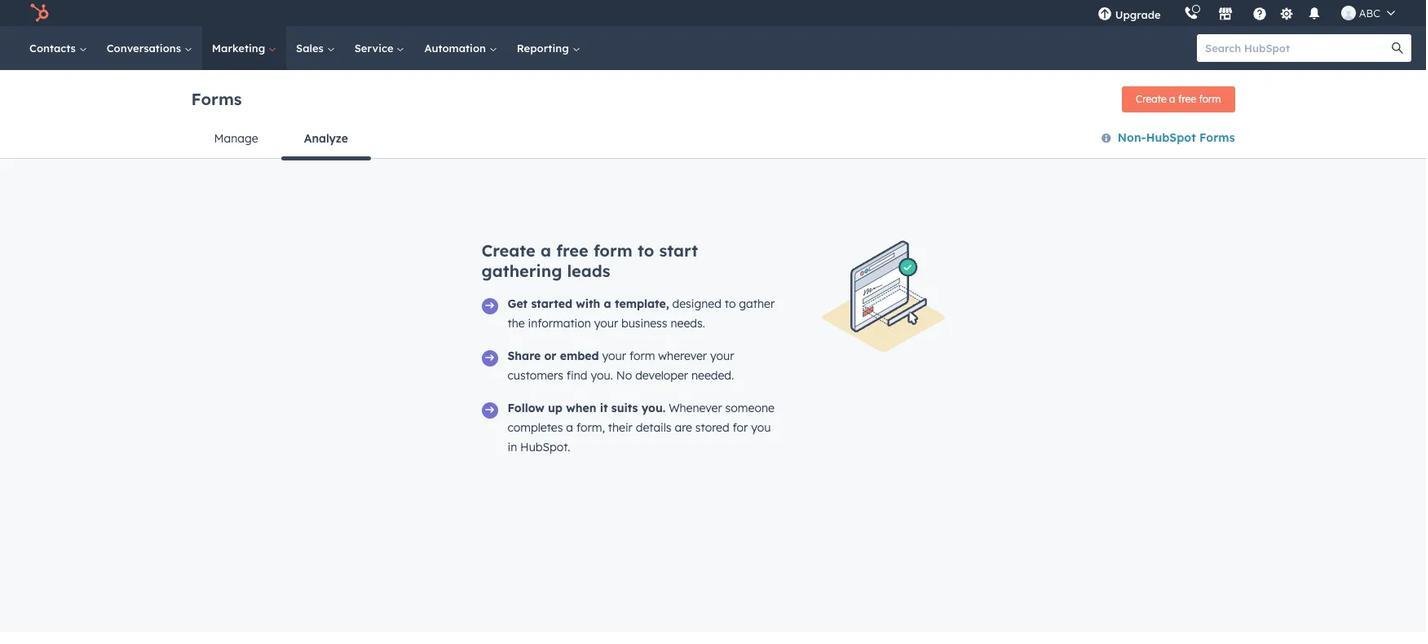 Task type: describe. For each thing, give the bounding box(es) containing it.
marketing
[[212, 42, 268, 55]]

form inside your form wherever your customers find you. no developer needed.
[[630, 349, 655, 364]]

notifications image
[[1307, 7, 1322, 22]]

help image
[[1253, 7, 1267, 22]]

upgrade
[[1115, 8, 1161, 21]]

with
[[576, 297, 600, 312]]

create for create a free form to start gathering leads
[[482, 241, 536, 261]]

settings image
[[1280, 7, 1295, 22]]

details
[[636, 421, 672, 436]]

a inside whenever someone completes a form, their details are stored for you in hubspot.
[[566, 421, 573, 436]]

create a free form
[[1136, 93, 1221, 105]]

follow
[[508, 401, 545, 416]]

manage button
[[191, 119, 281, 158]]

customers
[[508, 369, 563, 383]]

conversations link
[[97, 26, 202, 70]]

to inside designed to gather the information your business needs.
[[725, 297, 736, 312]]

free for create a free form to start gathering leads
[[556, 241, 589, 261]]

form for create a free form
[[1199, 93, 1221, 105]]

template,
[[615, 297, 669, 312]]

hubspot image
[[29, 3, 49, 23]]

notifications button
[[1301, 0, 1328, 26]]

reporting
[[517, 42, 572, 55]]

contacts link
[[20, 26, 97, 70]]

find
[[567, 369, 588, 383]]

search button
[[1384, 34, 1412, 62]]

a inside create a free form to start gathering leads
[[541, 241, 551, 261]]

for
[[733, 421, 748, 436]]

search image
[[1392, 42, 1404, 54]]

wherever
[[658, 349, 707, 364]]

gathering
[[482, 261, 562, 281]]

get
[[508, 297, 528, 312]]

whenever
[[669, 401, 722, 416]]

are
[[675, 421, 692, 436]]

started
[[531, 297, 572, 312]]

needs.
[[671, 316, 705, 331]]

form for create a free form to start gathering leads
[[594, 241, 633, 261]]

your up the 'no'
[[602, 349, 626, 364]]

someone
[[726, 401, 775, 416]]

settings link
[[1277, 4, 1297, 22]]

service link
[[345, 26, 415, 70]]

calling icon image
[[1184, 7, 1199, 21]]

the
[[508, 316, 525, 331]]

a inside create a free form button
[[1170, 93, 1176, 105]]

sales
[[296, 42, 327, 55]]

forms inside non‑hubspot forms button
[[1200, 130, 1235, 145]]

get started with a template,
[[508, 297, 669, 312]]

create for create a free form
[[1136, 93, 1167, 105]]

menu containing abc
[[1086, 0, 1407, 26]]

designed to gather the information your business needs.
[[508, 297, 775, 331]]

hubspot link
[[20, 3, 61, 23]]

automation
[[424, 42, 489, 55]]

in
[[508, 440, 517, 455]]

automation link
[[415, 26, 507, 70]]

a right with
[[604, 297, 611, 312]]

start
[[659, 241, 698, 261]]

analyze button
[[281, 119, 371, 160]]

abc
[[1359, 7, 1381, 20]]

marketing link
[[202, 26, 286, 70]]

abc button
[[1332, 0, 1405, 26]]

to inside create a free form to start gathering leads
[[638, 241, 654, 261]]

no
[[616, 369, 632, 383]]

Search HubSpot search field
[[1197, 34, 1397, 62]]



Task type: vqa. For each thing, say whether or not it's contained in the screenshot.
DESIGNED TO GATHER THE INFORMATION YOUR BUSINESS NEEDS.
yes



Task type: locate. For each thing, give the bounding box(es) containing it.
0 horizontal spatial to
[[638, 241, 654, 261]]

share
[[508, 349, 541, 364]]

calling icon button
[[1177, 2, 1205, 24]]

1 horizontal spatial free
[[1178, 93, 1197, 105]]

1 horizontal spatial forms
[[1200, 130, 1235, 145]]

designed
[[672, 297, 722, 312]]

form up non‑hubspot forms on the top of the page
[[1199, 93, 1221, 105]]

free for create a free form
[[1178, 93, 1197, 105]]

sales link
[[286, 26, 345, 70]]

0 horizontal spatial forms
[[191, 88, 242, 109]]

marketplaces button
[[1208, 0, 1243, 26]]

form
[[1199, 93, 1221, 105], [594, 241, 633, 261], [630, 349, 655, 364]]

to
[[638, 241, 654, 261], [725, 297, 736, 312]]

0 vertical spatial you.
[[591, 369, 613, 383]]

you. inside your form wherever your customers find you. no developer needed.
[[591, 369, 613, 383]]

1 vertical spatial form
[[594, 241, 633, 261]]

0 horizontal spatial create
[[482, 241, 536, 261]]

your form wherever your customers find you. no developer needed.
[[508, 349, 734, 383]]

0 horizontal spatial you.
[[591, 369, 613, 383]]

or
[[544, 349, 557, 364]]

forms up manage
[[191, 88, 242, 109]]

non‑hubspot forms
[[1118, 130, 1235, 145]]

1 vertical spatial free
[[556, 241, 589, 261]]

create up get
[[482, 241, 536, 261]]

form up get started with a template,
[[594, 241, 633, 261]]

0 horizontal spatial free
[[556, 241, 589, 261]]

up
[[548, 401, 563, 416]]

navigation
[[191, 119, 371, 160]]

completes
[[508, 421, 563, 436]]

your down get started with a template,
[[594, 316, 618, 331]]

service
[[355, 42, 397, 55]]

reporting link
[[507, 26, 590, 70]]

your inside designed to gather the information your business needs.
[[594, 316, 618, 331]]

forms down create a free form button
[[1200, 130, 1235, 145]]

forms banner
[[191, 82, 1235, 119]]

0 vertical spatial free
[[1178, 93, 1197, 105]]

it
[[600, 401, 608, 416]]

analyze
[[304, 131, 348, 146]]

1 horizontal spatial you.
[[642, 401, 666, 416]]

business
[[621, 316, 668, 331]]

manage
[[214, 131, 258, 146]]

form up the 'no'
[[630, 349, 655, 364]]

you.
[[591, 369, 613, 383], [642, 401, 666, 416]]

1 vertical spatial create
[[482, 241, 536, 261]]

free
[[1178, 93, 1197, 105], [556, 241, 589, 261]]

menu item
[[1173, 0, 1176, 26]]

stored
[[696, 421, 730, 436]]

1 horizontal spatial create
[[1136, 93, 1167, 105]]

a up non‑hubspot forms on the top of the page
[[1170, 93, 1176, 105]]

to left gather
[[725, 297, 736, 312]]

free up non‑hubspot forms on the top of the page
[[1178, 93, 1197, 105]]

a left "leads" at left top
[[541, 241, 551, 261]]

0 vertical spatial form
[[1199, 93, 1221, 105]]

forms
[[191, 88, 242, 109], [1200, 130, 1235, 145]]

marketplaces image
[[1218, 7, 1233, 22]]

create a free form button
[[1122, 86, 1235, 113]]

help button
[[1246, 0, 1274, 26]]

you
[[751, 421, 771, 436]]

information
[[528, 316, 591, 331]]

you. left the 'no'
[[591, 369, 613, 383]]

forms inside forms banner
[[191, 88, 242, 109]]

create inside create a free form to start gathering leads
[[482, 241, 536, 261]]

form,
[[577, 421, 605, 436]]

hubspot.
[[520, 440, 571, 455]]

free inside create a free form to start gathering leads
[[556, 241, 589, 261]]

leads
[[567, 261, 611, 281]]

share or embed
[[508, 349, 599, 364]]

free inside button
[[1178, 93, 1197, 105]]

when
[[566, 401, 597, 416]]

0 vertical spatial create
[[1136, 93, 1167, 105]]

navigation containing manage
[[191, 119, 371, 160]]

0 vertical spatial forms
[[191, 88, 242, 109]]

non‑hubspot forms button
[[1101, 128, 1235, 149]]

you. up details at the bottom
[[642, 401, 666, 416]]

your up the needed.
[[710, 349, 734, 364]]

to left start at the top
[[638, 241, 654, 261]]

non‑hubspot
[[1118, 130, 1196, 145]]

2 vertical spatial form
[[630, 349, 655, 364]]

1 horizontal spatial to
[[725, 297, 736, 312]]

developer
[[635, 369, 688, 383]]

their
[[608, 421, 633, 436]]

brad klo image
[[1341, 6, 1356, 20]]

contacts
[[29, 42, 79, 55]]

menu
[[1086, 0, 1407, 26]]

1 vertical spatial you.
[[642, 401, 666, 416]]

a
[[1170, 93, 1176, 105], [541, 241, 551, 261], [604, 297, 611, 312], [566, 421, 573, 436]]

follow up when it suits you.
[[508, 401, 666, 416]]

create inside button
[[1136, 93, 1167, 105]]

form inside button
[[1199, 93, 1221, 105]]

create
[[1136, 93, 1167, 105], [482, 241, 536, 261]]

1 vertical spatial forms
[[1200, 130, 1235, 145]]

conversations
[[107, 42, 184, 55]]

upgrade image
[[1097, 7, 1112, 22]]

embed
[[560, 349, 599, 364]]

suits
[[612, 401, 638, 416]]

your
[[594, 316, 618, 331], [602, 349, 626, 364], [710, 349, 734, 364]]

free up with
[[556, 241, 589, 261]]

needed.
[[692, 369, 734, 383]]

0 vertical spatial to
[[638, 241, 654, 261]]

create up non‑hubspot
[[1136, 93, 1167, 105]]

create a free form to start gathering leads
[[482, 241, 698, 281]]

whenever someone completes a form, their details are stored for you in hubspot.
[[508, 401, 775, 455]]

gather
[[739, 297, 775, 312]]

1 vertical spatial to
[[725, 297, 736, 312]]

a left form, at left bottom
[[566, 421, 573, 436]]

form inside create a free form to start gathering leads
[[594, 241, 633, 261]]



